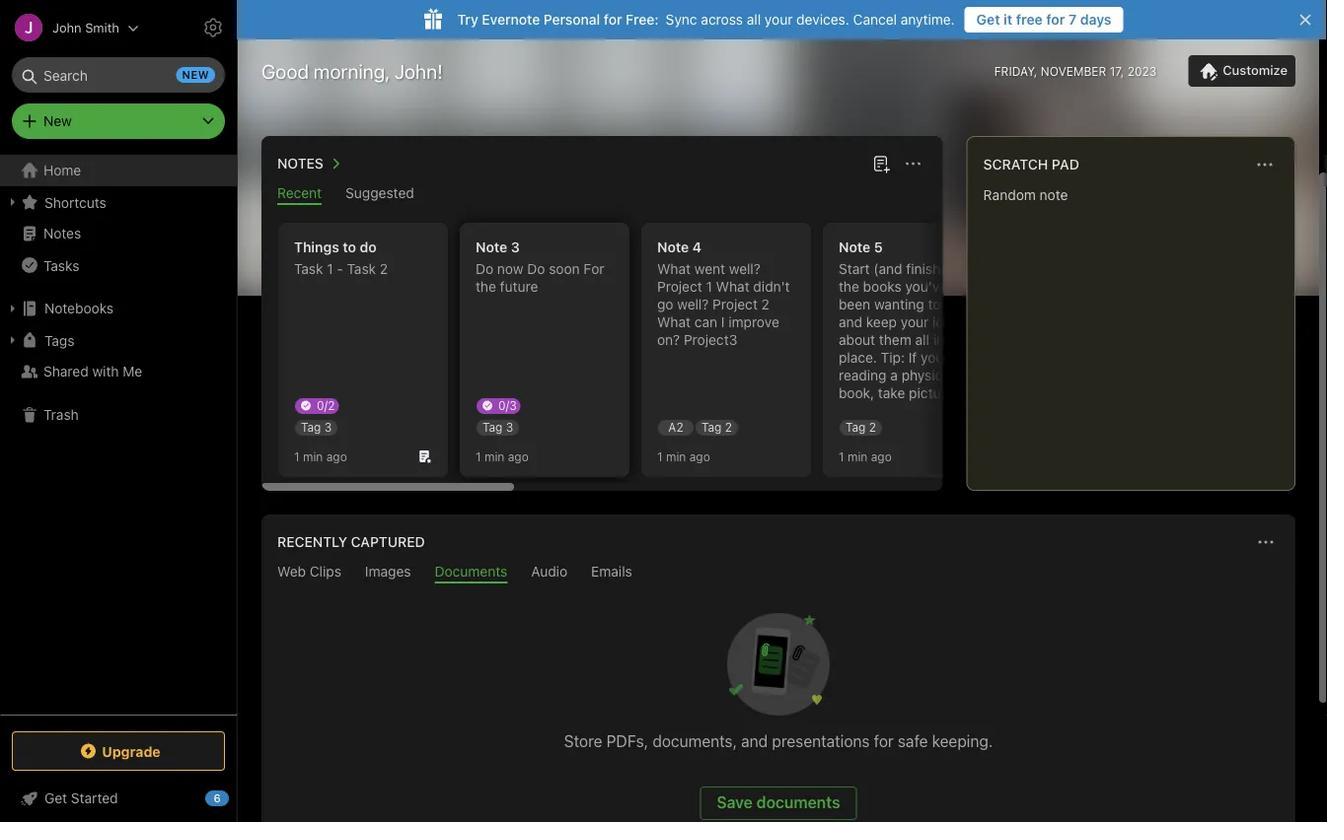 Task type: describe. For each thing, give the bounding box(es) containing it.
recent tab
[[277, 185, 322, 205]]

more actions image for scratch pad
[[1253, 153, 1277, 177]]

1 inside note 4 what went well? project 1 what didn't go well? project 2 what can i improve on? project3
[[706, 279, 712, 295]]

note for note 5 start (and finish) all the books you've been wanting to read and keep your ideas about them all in one place. tip: if you're reading a physical book, take pictu...
[[839, 239, 871, 256]]

note for note 4 what went well? project 1 what didn't go well? project 2 what can i improve on? project3
[[657, 239, 689, 256]]

project3
[[684, 332, 737, 348]]

note 5 start (and finish) all the books you've been wanting to read and keep your ideas about them all in one place. tip: if you're reading a physical book, take pictu...
[[839, 239, 973, 402]]

start
[[839, 261, 870, 277]]

john
[[52, 20, 82, 35]]

get it free for 7 days button
[[965, 7, 1123, 33]]

sync
[[666, 11, 697, 28]]

trash
[[43, 407, 79, 423]]

shared with me link
[[0, 356, 236, 388]]

2 task from the left
[[347, 261, 376, 277]]

november
[[1041, 64, 1106, 78]]

audio tab
[[531, 564, 567, 584]]

expand notebooks image
[[5, 301, 21, 317]]

tag 3 for task 1 - task 2
[[301, 421, 332, 435]]

place.
[[839, 350, 877, 366]]

tab list for recently captured
[[265, 564, 1292, 584]]

recently captured
[[277, 534, 425, 551]]

anytime.
[[901, 11, 955, 28]]

Account field
[[0, 8, 139, 47]]

0 horizontal spatial your
[[765, 11, 793, 28]]

home link
[[0, 155, 237, 186]]

tip:
[[881, 350, 905, 366]]

2 horizontal spatial all
[[949, 261, 964, 277]]

across
[[701, 11, 743, 28]]

3 inside note 3 do now do soon for the future
[[511, 239, 520, 256]]

future
[[500, 279, 538, 295]]

in
[[933, 332, 944, 348]]

about
[[839, 332, 875, 348]]

get started
[[44, 791, 118, 807]]

soon
[[549, 261, 580, 277]]

1 horizontal spatial project
[[713, 297, 758, 313]]

customize button
[[1188, 55, 1296, 87]]

scratch pad
[[983, 156, 1079, 173]]

try evernote personal for free: sync across all your devices. cancel anytime.
[[457, 11, 955, 28]]

for inside documents tab panel
[[874, 733, 894, 751]]

good
[[261, 59, 309, 82]]

emails
[[591, 564, 632, 580]]

new search field
[[26, 57, 215, 93]]

books
[[863, 279, 902, 295]]

do
[[360, 239, 377, 256]]

0/2
[[317, 399, 335, 412]]

more actions image for recently captured
[[1254, 531, 1278, 555]]

tag 3 for do now do soon for the future
[[482, 421, 513, 435]]

it
[[1004, 11, 1013, 28]]

store
[[564, 733, 602, 751]]

on?
[[657, 332, 680, 348]]

3 1 min ago from the left
[[657, 450, 710, 464]]

7
[[1069, 11, 1077, 28]]

notes button
[[273, 152, 347, 176]]

to inside the things to do task 1 - task 2
[[343, 239, 356, 256]]

0 horizontal spatial project
[[657, 279, 702, 295]]

documents
[[756, 794, 840, 813]]

documents,
[[653, 733, 737, 751]]

friday,
[[994, 64, 1037, 78]]

captured
[[351, 534, 425, 551]]

go
[[657, 297, 673, 313]]

audio
[[531, 564, 567, 580]]

a
[[890, 368, 898, 384]]

0 horizontal spatial all
[[747, 11, 761, 28]]

didn't
[[753, 279, 790, 295]]

the inside note 3 do now do soon for the future
[[476, 279, 496, 295]]

free:
[[626, 11, 659, 28]]

personal
[[544, 11, 600, 28]]

recently
[[277, 534, 347, 551]]

john smith
[[52, 20, 119, 35]]

note for note 3 do now do soon for the future
[[476, 239, 507, 256]]

1 tag 2 from the left
[[702, 421, 732, 435]]

4
[[693, 239, 702, 256]]

pictu...
[[909, 385, 953, 402]]

get for get started
[[44, 791, 67, 807]]

2 inside the things to do task 1 - task 2
[[380, 261, 388, 277]]

17,
[[1110, 64, 1124, 78]]

notes inside button
[[277, 155, 323, 172]]

get for get it free for 7 days
[[977, 11, 1000, 28]]

4 tag from the left
[[846, 421, 866, 435]]

1 do from the left
[[476, 261, 493, 277]]

pdfs,
[[606, 733, 648, 751]]

4 min from the left
[[848, 450, 868, 464]]

upgrade
[[102, 744, 161, 760]]

now
[[497, 261, 523, 277]]

try
[[457, 11, 478, 28]]

2 min from the left
[[484, 450, 505, 464]]

2 ago from the left
[[508, 450, 529, 464]]

images tab
[[365, 564, 411, 584]]

for
[[584, 261, 604, 277]]

recently captured button
[[273, 531, 425, 555]]

images
[[365, 564, 411, 580]]

them
[[879, 332, 912, 348]]

save documents button
[[700, 787, 857, 821]]

tasks button
[[0, 250, 236, 281]]

note 3 do now do soon for the future
[[476, 239, 604, 295]]

tree containing home
[[0, 155, 237, 714]]

store pdfs, documents, and presentations for safe keeping.
[[564, 733, 993, 751]]

keeping.
[[932, 733, 993, 751]]

2 tag 2 from the left
[[846, 421, 876, 435]]

more actions field for recently captured
[[1252, 529, 1280, 556]]

finish)
[[906, 261, 946, 277]]

to inside note 5 start (and finish) all the books you've been wanting to read and keep your ideas about them all in one place. tip: if you're reading a physical book, take pictu...
[[928, 297, 941, 313]]

you're
[[921, 350, 960, 366]]

wanting
[[874, 297, 924, 313]]

safe
[[898, 733, 928, 751]]

free
[[1016, 11, 1043, 28]]

for for free:
[[604, 11, 622, 28]]

physical
[[902, 368, 953, 384]]



Task type: vqa. For each thing, say whether or not it's contained in the screenshot.
info
no



Task type: locate. For each thing, give the bounding box(es) containing it.
tag 2 down the book,
[[846, 421, 876, 435]]

the inside note 5 start (and finish) all the books you've been wanting to read and keep your ideas about them all in one place. tip: if you're reading a physical book, take pictu...
[[839, 279, 859, 295]]

Start writing… text field
[[983, 186, 1294, 475]]

0 vertical spatial tab list
[[265, 185, 939, 205]]

0 vertical spatial notes
[[277, 155, 323, 172]]

emails tab
[[591, 564, 632, 584]]

one
[[948, 332, 972, 348]]

for for 7
[[1046, 11, 1065, 28]]

tab list
[[265, 185, 939, 205], [265, 564, 1292, 584]]

1 horizontal spatial tag 2
[[846, 421, 876, 435]]

for left "safe" on the bottom of the page
[[874, 733, 894, 751]]

tag right a2
[[702, 421, 722, 435]]

new
[[182, 69, 209, 81]]

1 ago from the left
[[326, 450, 347, 464]]

do up future
[[527, 261, 545, 277]]

min down 0/3
[[484, 450, 505, 464]]

recent
[[277, 185, 322, 201]]

min down the book,
[[848, 450, 868, 464]]

note left 4
[[657, 239, 689, 256]]

5
[[874, 239, 883, 256]]

well? up can
[[677, 297, 709, 313]]

get
[[977, 11, 1000, 28], [44, 791, 67, 807]]

and right documents,
[[741, 733, 768, 751]]

1 horizontal spatial well?
[[729, 261, 761, 277]]

0 vertical spatial more actions image
[[1253, 153, 1277, 177]]

days
[[1080, 11, 1112, 28]]

web clips tab
[[277, 564, 341, 584]]

notes up recent at the top
[[277, 155, 323, 172]]

tag 3
[[301, 421, 332, 435], [482, 421, 513, 435]]

your inside note 5 start (and finish) all the books you've been wanting to read and keep your ideas about them all in one place. tip: if you're reading a physical book, take pictu...
[[901, 314, 929, 331]]

documents tab
[[435, 564, 507, 584]]

friday, november 17, 2023
[[994, 64, 1157, 78]]

0 horizontal spatial for
[[604, 11, 622, 28]]

and inside documents tab panel
[[741, 733, 768, 751]]

0 vertical spatial well?
[[729, 261, 761, 277]]

notes link
[[0, 218, 236, 250]]

3 tag from the left
[[702, 421, 722, 435]]

project
[[657, 279, 702, 295], [713, 297, 758, 313]]

2 the from the left
[[839, 279, 859, 295]]

clips
[[310, 564, 341, 580]]

settings image
[[201, 16, 225, 39]]

2 vertical spatial what
[[657, 314, 691, 331]]

upgrade button
[[12, 732, 225, 772]]

evernote
[[482, 11, 540, 28]]

project up i
[[713, 297, 758, 313]]

0 vertical spatial to
[[343, 239, 356, 256]]

shared with me
[[43, 364, 142, 380]]

2 tag 3 from the left
[[482, 421, 513, 435]]

more actions image
[[1253, 153, 1277, 177], [1254, 531, 1278, 555]]

a2
[[668, 421, 683, 435]]

keep
[[866, 314, 897, 331]]

min
[[303, 450, 323, 464], [484, 450, 505, 464], [666, 450, 686, 464], [848, 450, 868, 464]]

get left it
[[977, 11, 1000, 28]]

the
[[476, 279, 496, 295], [839, 279, 859, 295]]

0 horizontal spatial tag 2
[[702, 421, 732, 435]]

1 note from the left
[[476, 239, 507, 256]]

presentations
[[772, 733, 870, 751]]

1 tag from the left
[[301, 421, 321, 435]]

1 vertical spatial get
[[44, 791, 67, 807]]

documents tab panel
[[261, 584, 1296, 823]]

pad
[[1052, 156, 1079, 173]]

recent tab panel
[[261, 205, 1327, 491]]

customize
[[1223, 63, 1288, 78]]

0/3
[[498, 399, 517, 412]]

started
[[71, 791, 118, 807]]

2 horizontal spatial for
[[1046, 11, 1065, 28]]

1
[[327, 261, 333, 277], [706, 279, 712, 295], [294, 450, 300, 464], [476, 450, 481, 464], [657, 450, 663, 464], [839, 450, 844, 464]]

Help and Learning task checklist field
[[0, 783, 237, 815]]

note inside note 3 do now do soon for the future
[[476, 239, 507, 256]]

0 vertical spatial and
[[839, 314, 862, 331]]

1 min ago down the book,
[[839, 450, 892, 464]]

good morning, john!
[[261, 59, 443, 82]]

tag down the book,
[[846, 421, 866, 435]]

0 vertical spatial your
[[765, 11, 793, 28]]

3 ago from the left
[[689, 450, 710, 464]]

0 horizontal spatial the
[[476, 279, 496, 295]]

notebooks
[[44, 300, 114, 317]]

get inside 'help and learning task checklist' field
[[44, 791, 67, 807]]

you've
[[905, 279, 947, 295]]

1 min ago
[[294, 450, 347, 464], [476, 450, 529, 464], [657, 450, 710, 464], [839, 450, 892, 464]]

1 vertical spatial what
[[716, 279, 750, 295]]

note up now
[[476, 239, 507, 256]]

ideas
[[933, 314, 966, 331]]

tag 2 right a2
[[702, 421, 732, 435]]

get it free for 7 days
[[977, 11, 1112, 28]]

2 down didn't
[[761, 297, 770, 313]]

and down been
[[839, 314, 862, 331]]

min down 0/2
[[303, 450, 323, 464]]

1 horizontal spatial notes
[[277, 155, 323, 172]]

notebooks link
[[0, 293, 236, 325]]

6
[[213, 793, 221, 806]]

1 vertical spatial notes
[[43, 225, 81, 242]]

shortcuts
[[44, 194, 106, 210]]

2 tab list from the top
[[265, 564, 1292, 584]]

smith
[[85, 20, 119, 35]]

3 down 0/2
[[324, 421, 332, 435]]

0 vertical spatial get
[[977, 11, 1000, 28]]

min down a2
[[666, 450, 686, 464]]

(and
[[874, 261, 902, 277]]

3 up now
[[511, 239, 520, 256]]

more actions image
[[902, 152, 925, 176]]

for left 7
[[1046, 11, 1065, 28]]

3 note from the left
[[839, 239, 871, 256]]

things to do task 1 - task 2
[[294, 239, 388, 277]]

project up "go"
[[657, 279, 702, 295]]

for
[[604, 11, 622, 28], [1046, 11, 1065, 28], [874, 733, 894, 751]]

john!
[[395, 59, 443, 82]]

1 inside the things to do task 1 - task 2
[[327, 261, 333, 277]]

0 horizontal spatial task
[[294, 261, 323, 277]]

1 horizontal spatial note
[[657, 239, 689, 256]]

2 down the book,
[[869, 421, 876, 435]]

4 1 min ago from the left
[[839, 450, 892, 464]]

note inside note 5 start (and finish) all the books you've been wanting to read and keep your ideas about them all in one place. tip: if you're reading a physical book, take pictu...
[[839, 239, 871, 256]]

2023
[[1127, 64, 1157, 78]]

1 horizontal spatial do
[[527, 261, 545, 277]]

note inside note 4 what went well? project 1 what didn't go well? project 2 what can i improve on? project3
[[657, 239, 689, 256]]

scratch
[[983, 156, 1048, 173]]

1 horizontal spatial to
[[928, 297, 941, 313]]

0 vertical spatial all
[[747, 11, 761, 28]]

1 horizontal spatial task
[[347, 261, 376, 277]]

get inside button
[[977, 11, 1000, 28]]

all right finish)
[[949, 261, 964, 277]]

1 vertical spatial well?
[[677, 297, 709, 313]]

task down the things
[[294, 261, 323, 277]]

for left free:
[[604, 11, 622, 28]]

the down start
[[839, 279, 859, 295]]

read
[[944, 297, 973, 313]]

1 horizontal spatial all
[[915, 332, 929, 348]]

tags button
[[0, 325, 236, 356]]

1 min ago down 0/3
[[476, 450, 529, 464]]

1 vertical spatial project
[[713, 297, 758, 313]]

me
[[123, 364, 142, 380]]

what
[[657, 261, 691, 277], [716, 279, 750, 295], [657, 314, 691, 331]]

3 for things to do task 1 - task 2
[[324, 421, 332, 435]]

home
[[43, 162, 81, 179]]

notes up tasks
[[43, 225, 81, 242]]

tag 3 down 0/2
[[301, 421, 332, 435]]

1 min ago down a2
[[657, 450, 710, 464]]

1 vertical spatial and
[[741, 733, 768, 751]]

1 vertical spatial all
[[949, 261, 964, 277]]

tag 3 down 0/3
[[482, 421, 513, 435]]

0 horizontal spatial do
[[476, 261, 493, 277]]

1 1 min ago from the left
[[294, 450, 347, 464]]

1 vertical spatial tab list
[[265, 564, 1292, 584]]

tab list containing recent
[[265, 185, 939, 205]]

1 horizontal spatial get
[[977, 11, 1000, 28]]

1 vertical spatial more actions image
[[1254, 531, 1278, 555]]

0 vertical spatial project
[[657, 279, 702, 295]]

0 horizontal spatial tag 3
[[301, 421, 332, 435]]

i
[[721, 314, 725, 331]]

1 tab list from the top
[[265, 185, 939, 205]]

1 task from the left
[[294, 261, 323, 277]]

task
[[294, 261, 323, 277], [347, 261, 376, 277]]

2 vertical spatial all
[[915, 332, 929, 348]]

3 down 0/3
[[506, 421, 513, 435]]

save documents
[[717, 794, 840, 813]]

well? up didn't
[[729, 261, 761, 277]]

get left started
[[44, 791, 67, 807]]

2 do from the left
[[527, 261, 545, 277]]

2 horizontal spatial note
[[839, 239, 871, 256]]

more actions field for scratch pad
[[1251, 151, 1279, 179]]

0 horizontal spatial get
[[44, 791, 67, 807]]

Search text field
[[26, 57, 211, 93]]

1 the from the left
[[476, 279, 496, 295]]

to left do
[[343, 239, 356, 256]]

web clips
[[277, 564, 341, 580]]

your
[[765, 11, 793, 28], [901, 314, 929, 331]]

0 vertical spatial what
[[657, 261, 691, 277]]

your down wanting at right
[[901, 314, 929, 331]]

all left in
[[915, 332, 929, 348]]

to down you've
[[928, 297, 941, 313]]

do
[[476, 261, 493, 277], [527, 261, 545, 277]]

0 horizontal spatial to
[[343, 239, 356, 256]]

what left went on the top right
[[657, 261, 691, 277]]

0 horizontal spatial notes
[[43, 225, 81, 242]]

1 horizontal spatial for
[[874, 733, 894, 751]]

1 tag 3 from the left
[[301, 421, 332, 435]]

-
[[337, 261, 343, 277]]

2 inside note 4 what went well? project 1 what didn't go well? project 2 what can i improve on? project3
[[761, 297, 770, 313]]

for inside button
[[1046, 11, 1065, 28]]

0 horizontal spatial well?
[[677, 297, 709, 313]]

cancel
[[853, 11, 897, 28]]

tags
[[44, 332, 74, 349]]

expand tags image
[[5, 333, 21, 348]]

3 min from the left
[[666, 450, 686, 464]]

3 for note 3 do now do soon for the future
[[506, 421, 513, 435]]

2
[[380, 261, 388, 277], [761, 297, 770, 313], [725, 421, 732, 435], [869, 421, 876, 435]]

2 note from the left
[[657, 239, 689, 256]]

the left future
[[476, 279, 496, 295]]

tag down 0/3
[[482, 421, 503, 435]]

2 1 min ago from the left
[[476, 450, 529, 464]]

all right across
[[747, 11, 761, 28]]

and inside note 5 start (and finish) all the books you've been wanting to read and keep your ideas about them all in one place. tip: if you're reading a physical book, take pictu...
[[839, 314, 862, 331]]

tasks
[[43, 257, 79, 274]]

0 horizontal spatial and
[[741, 733, 768, 751]]

tree
[[0, 155, 237, 714]]

1 horizontal spatial your
[[901, 314, 929, 331]]

0 horizontal spatial note
[[476, 239, 507, 256]]

notes
[[277, 155, 323, 172], [43, 225, 81, 242]]

do left now
[[476, 261, 493, 277]]

4 ago from the left
[[871, 450, 892, 464]]

suggested
[[345, 185, 414, 201]]

More actions field
[[900, 150, 927, 178], [1251, 151, 1279, 179], [1252, 529, 1280, 556]]

tag
[[301, 421, 321, 435], [482, 421, 503, 435], [702, 421, 722, 435], [846, 421, 866, 435]]

click to collapse image
[[229, 786, 244, 810]]

2 right a2
[[725, 421, 732, 435]]

note up start
[[839, 239, 871, 256]]

task right -
[[347, 261, 376, 277]]

what down went on the top right
[[716, 279, 750, 295]]

what up on?
[[657, 314, 691, 331]]

if
[[909, 350, 917, 366]]

with
[[92, 364, 119, 380]]

book,
[[839, 385, 874, 402]]

tab list containing web clips
[[265, 564, 1292, 584]]

1 min from the left
[[303, 450, 323, 464]]

note
[[476, 239, 507, 256], [657, 239, 689, 256], [839, 239, 871, 256]]

1 vertical spatial your
[[901, 314, 929, 331]]

morning,
[[314, 59, 390, 82]]

1 vertical spatial to
[[928, 297, 941, 313]]

tab list for notes
[[265, 185, 939, 205]]

1 min ago down 0/2
[[294, 450, 347, 464]]

tag down 0/2
[[301, 421, 321, 435]]

take
[[878, 385, 905, 402]]

2 tag from the left
[[482, 421, 503, 435]]

1 horizontal spatial and
[[839, 314, 862, 331]]

and
[[839, 314, 862, 331], [741, 733, 768, 751]]

your left devices.
[[765, 11, 793, 28]]

suggested tab
[[345, 185, 414, 205]]

1 horizontal spatial the
[[839, 279, 859, 295]]

2 right -
[[380, 261, 388, 277]]

1 horizontal spatial tag 3
[[482, 421, 513, 435]]

devices.
[[796, 11, 849, 28]]



